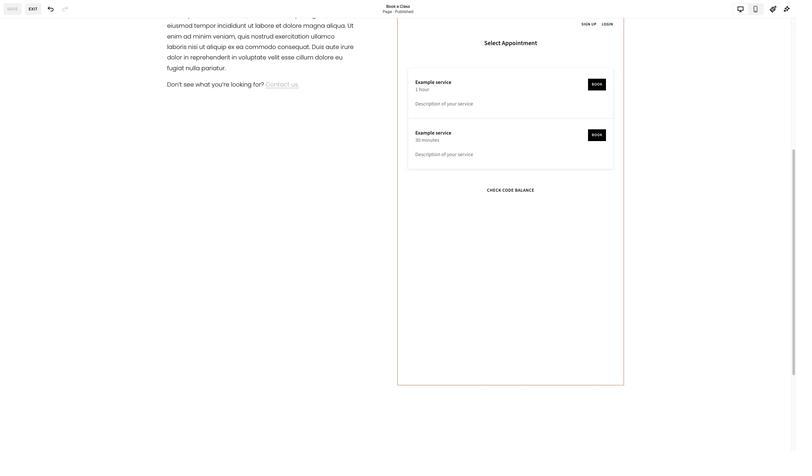 Task type: locate. For each thing, give the bounding box(es) containing it.
class
[[400, 4, 410, 9]]

·
[[393, 9, 394, 14]]

published
[[395, 9, 414, 14]]

home
[[12, 12, 25, 17]]

book a class page · published
[[383, 4, 414, 14]]

home button
[[0, 7, 32, 22]]

tab list
[[733, 4, 763, 14]]



Task type: vqa. For each thing, say whether or not it's contained in the screenshot.
first Space from the top
no



Task type: describe. For each thing, give the bounding box(es) containing it.
book
[[386, 4, 396, 9]]

exit button
[[25, 3, 41, 15]]

save
[[7, 6, 18, 11]]

page
[[383, 9, 392, 14]]

exit
[[29, 6, 38, 11]]

save button
[[4, 3, 21, 15]]

a
[[397, 4, 399, 9]]



